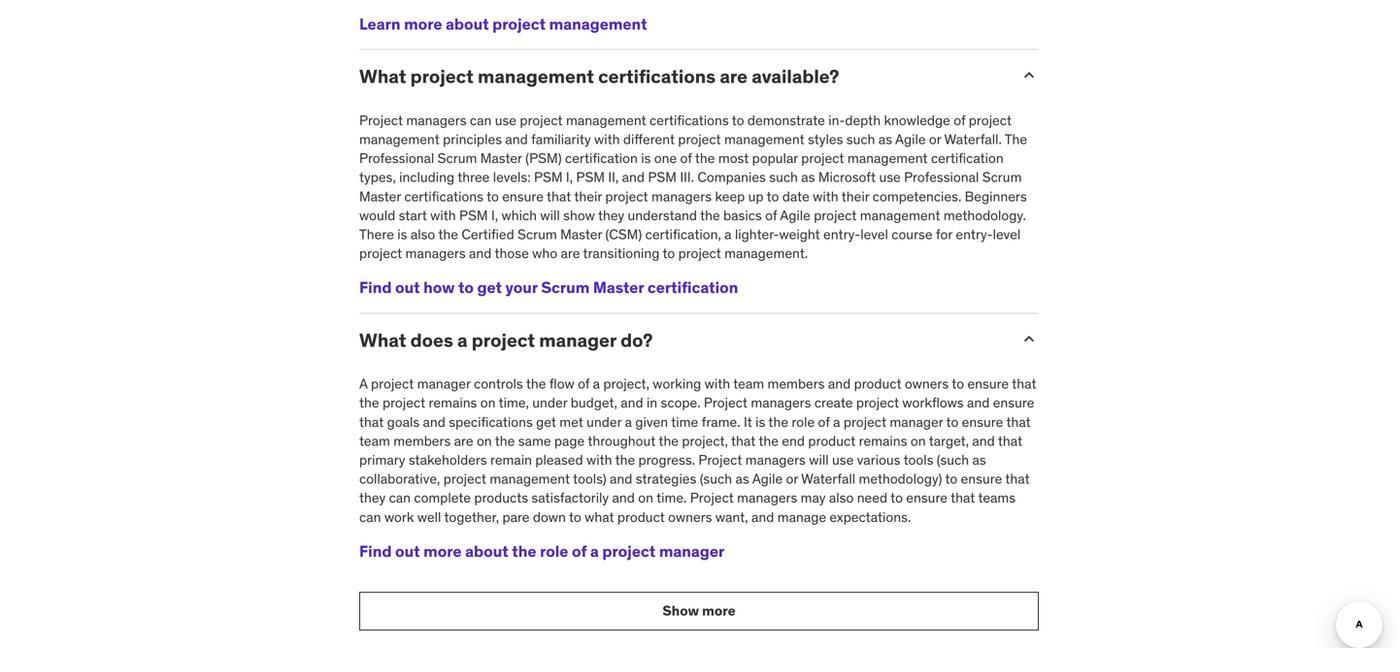 Task type: locate. For each thing, give the bounding box(es) containing it.
including
[[399, 169, 455, 186]]

0 horizontal spatial or
[[786, 471, 798, 488]]

small image
[[1020, 66, 1039, 85], [1020, 330, 1039, 349]]

goals
[[387, 414, 420, 431]]

0 horizontal spatial remains
[[429, 395, 477, 412]]

0 vertical spatial can
[[470, 112, 492, 129]]

small image for what project management certifications are available?
[[1020, 66, 1039, 85]]

show
[[563, 207, 595, 224]]

1 vertical spatial i,
[[491, 207, 498, 224]]

0 horizontal spatial certification
[[565, 150, 638, 167]]

what up a
[[359, 329, 406, 352]]

project, down frame.
[[682, 433, 728, 450]]

2 vertical spatial can
[[359, 509, 381, 526]]

0 horizontal spatial use
[[495, 112, 517, 129]]

1 horizontal spatial can
[[389, 490, 411, 507]]

transitioning
[[583, 245, 660, 262]]

remain
[[491, 452, 532, 469]]

they up "(csm)"
[[598, 207, 625, 224]]

more right learn
[[404, 14, 442, 34]]

product down time.
[[618, 509, 665, 526]]

which
[[502, 207, 537, 224]]

0 horizontal spatial owners
[[668, 509, 712, 526]]

2 entry- from the left
[[956, 226, 993, 243]]

2 small image from the top
[[1020, 330, 1039, 349]]

or
[[929, 131, 942, 148], [786, 471, 798, 488]]

out left 'how'
[[395, 278, 420, 298]]

satisfactorily
[[532, 490, 609, 507]]

role
[[792, 414, 815, 431], [540, 542, 569, 562]]

with up tools)
[[587, 452, 612, 469]]

1 small image from the top
[[1020, 66, 1039, 85]]

as
[[879, 131, 893, 148], [802, 169, 815, 186], [973, 452, 987, 469], [736, 471, 750, 488]]

certifications
[[598, 65, 716, 88], [650, 112, 729, 129], [404, 188, 484, 205]]

0 horizontal spatial members
[[394, 433, 451, 450]]

2 out from the top
[[395, 542, 420, 562]]

1 horizontal spatial project,
[[682, 433, 728, 450]]

0 vertical spatial they
[[598, 207, 625, 224]]

1 level from the left
[[861, 226, 889, 243]]

1 horizontal spatial will
[[809, 452, 829, 469]]

1 vertical spatial members
[[394, 433, 451, 450]]

find down there
[[359, 278, 392, 298]]

on left time.
[[638, 490, 654, 507]]

a
[[359, 376, 368, 393]]

remains up various
[[859, 433, 908, 450]]

different
[[623, 131, 675, 148]]

their
[[574, 188, 602, 205], [842, 188, 870, 205]]

they up work
[[359, 490, 386, 507]]

agile inside a project manager controls the flow of a project, working with team members and product owners to ensure that the project remains on time, under budget, and in scope. project managers create project workflows and ensure that goals and specifications get met under a given time frame. it is the role of a project manager to ensure that team members are on the same page throughout the project, that the end product remains on target, and that primary stakeholders remain pleased with the progress. project managers will use various tools (such as collaborative, project management tools) and strategies (such as agile or waterfall methodology) to ensure that they can complete products satisfactorily and on time. project managers may also need to ensure that teams can work well together, pare down to what product owners want, and manage expectations.
[[752, 471, 783, 488]]

throughout
[[588, 433, 656, 450]]

want,
[[716, 509, 748, 526]]

2 vertical spatial certifications
[[404, 188, 484, 205]]

1 their from the left
[[574, 188, 602, 205]]

agile down date
[[780, 207, 811, 224]]

1 horizontal spatial entry-
[[956, 226, 993, 243]]

0 vertical spatial small image
[[1020, 66, 1039, 85]]

1 horizontal spatial level
[[993, 226, 1021, 243]]

1 horizontal spatial also
[[829, 490, 854, 507]]

1 vertical spatial they
[[359, 490, 386, 507]]

to down the methodology)
[[891, 490, 903, 507]]

1 horizontal spatial use
[[832, 452, 854, 469]]

2 horizontal spatial is
[[756, 414, 766, 431]]

1 vertical spatial are
[[561, 245, 580, 262]]

more inside button
[[702, 603, 736, 620]]

such down popular
[[770, 169, 798, 186]]

get
[[477, 278, 502, 298], [536, 414, 556, 431]]

project down styles
[[802, 150, 845, 167]]

is inside a project manager controls the flow of a project, working with team members and product owners to ensure that the project remains on time, under budget, and in scope. project managers create project workflows and ensure that goals and specifications get met under a given time frame. it is the role of a project manager to ensure that team members are on the same page throughout the project, that the end product remains on target, and that primary stakeholders remain pleased with the progress. project managers will use various tools (such as collaborative, project management tools) and strategies (such as agile or waterfall methodology) to ensure that they can complete products satisfactorily and on time. project managers may also need to ensure that teams can work well together, pare down to what product owners want, and manage expectations.
[[756, 414, 766, 431]]

master
[[481, 150, 522, 167], [359, 188, 401, 205], [561, 226, 602, 243], [593, 278, 644, 298]]

and right tools)
[[610, 471, 633, 488]]

under
[[533, 395, 568, 412], [587, 414, 622, 431]]

on
[[481, 395, 496, 412], [477, 433, 492, 450], [911, 433, 926, 450], [638, 490, 654, 507]]

0 horizontal spatial role
[[540, 542, 569, 562]]

1 vertical spatial such
[[770, 169, 798, 186]]

methodology.
[[944, 207, 1027, 224]]

(such
[[937, 452, 969, 469], [700, 471, 732, 488]]

familiarity
[[531, 131, 591, 148]]

0 horizontal spatial level
[[861, 226, 889, 243]]

does
[[410, 329, 453, 352]]

managers up principles
[[406, 112, 467, 129]]

such
[[847, 131, 876, 148], [770, 169, 798, 186]]

also down "waterfall"
[[829, 490, 854, 507]]

lighter-
[[735, 226, 779, 243]]

more for learn
[[404, 14, 442, 34]]

find
[[359, 278, 392, 298], [359, 542, 392, 562]]

can up principles
[[470, 112, 492, 129]]

1 horizontal spatial get
[[536, 414, 556, 431]]

project down certification,
[[679, 245, 721, 262]]

0 vertical spatial find
[[359, 278, 392, 298]]

weight
[[779, 226, 820, 243]]

1 vertical spatial team
[[359, 433, 390, 450]]

about
[[446, 14, 489, 34], [465, 542, 509, 562]]

certification
[[565, 150, 638, 167], [931, 150, 1004, 167], [648, 278, 739, 298]]

master up "levels:"
[[481, 150, 522, 167]]

0 horizontal spatial under
[[533, 395, 568, 412]]

1 horizontal spatial are
[[561, 245, 580, 262]]

that
[[547, 188, 571, 205], [1012, 376, 1037, 393], [359, 414, 384, 431], [1007, 414, 1031, 431], [731, 433, 756, 450], [998, 433, 1023, 450], [1006, 471, 1030, 488], [951, 490, 976, 507]]

1 horizontal spatial remains
[[859, 433, 908, 450]]

1 vertical spatial project,
[[682, 433, 728, 450]]

0 vertical spatial under
[[533, 395, 568, 412]]

about down together,
[[465, 542, 509, 562]]

management.
[[725, 245, 808, 262]]

they inside project managers can use project management certifications to demonstrate in-depth knowledge of project management principles and familiarity with different project management styles such as agile or waterfall. the professional scrum master (psm) certification is one of the most popular project management certification types, including three levels: psm i, psm ii, and psm iii. companies such as microsoft use professional scrum master certifications to ensure that their project managers keep up to date with their competencies. beginners would start with psm i, which will show they understand the basics of agile project management methodology. there is also the certified scrum master (csm) certification, a lighter-weight entry-level course for entry-level project managers and those who are transitioning to project management.
[[598, 207, 625, 224]]

0 vertical spatial remains
[[429, 395, 477, 412]]

2 level from the left
[[993, 226, 1021, 243]]

project inside project managers can use project management certifications to demonstrate in-depth knowledge of project management principles and familiarity with different project management styles such as agile or waterfall. the professional scrum master (psm) certification is one of the most popular project management certification types, including three levels: psm i, psm ii, and psm iii. companies such as microsoft use professional scrum master certifications to ensure that their project managers keep up to date with their competencies. beginners would start with psm i, which will show they understand the basics of agile project management methodology. there is also the certified scrum master (csm) certification, a lighter-weight entry-level course for entry-level project managers and those who are transitioning to project management.
[[359, 112, 403, 129]]

project, up in
[[604, 376, 650, 393]]

can
[[470, 112, 492, 129], [389, 490, 411, 507], [359, 509, 381, 526]]

members up create
[[768, 376, 825, 393]]

or down the knowledge
[[929, 131, 942, 148]]

or left "waterfall"
[[786, 471, 798, 488]]

0 vertical spatial role
[[792, 414, 815, 431]]

0 vertical spatial more
[[404, 14, 442, 34]]

find out how to get your scrum master certification
[[359, 278, 739, 298]]

can down collaborative,
[[389, 490, 411, 507]]

master down the types,
[[359, 188, 401, 205]]

are up stakeholders
[[454, 433, 474, 450]]

0 horizontal spatial is
[[398, 226, 407, 243]]

1 horizontal spatial team
[[734, 376, 765, 393]]

1 vertical spatial out
[[395, 542, 420, 562]]

management
[[549, 14, 647, 34], [478, 65, 594, 88], [566, 112, 647, 129], [359, 131, 440, 148], [725, 131, 805, 148], [848, 150, 928, 167], [860, 207, 941, 224], [490, 471, 570, 488]]

it
[[744, 414, 753, 431]]

0 horizontal spatial will
[[540, 207, 560, 224]]

to down "levels:"
[[487, 188, 499, 205]]

time.
[[657, 490, 687, 507]]

1 vertical spatial under
[[587, 414, 622, 431]]

project up most
[[678, 131, 721, 148]]

0 vertical spatial will
[[540, 207, 560, 224]]

use up "waterfall"
[[832, 452, 854, 469]]

what does a project manager do?
[[359, 329, 653, 352]]

more down the well
[[424, 542, 462, 562]]

stakeholders
[[409, 452, 487, 469]]

management up the types,
[[359, 131, 440, 148]]

find for what project management certifications are available?
[[359, 278, 392, 298]]

and
[[505, 131, 528, 148], [622, 169, 645, 186], [469, 245, 492, 262], [828, 376, 851, 393], [621, 395, 644, 412], [967, 395, 990, 412], [423, 414, 446, 431], [973, 433, 995, 450], [610, 471, 633, 488], [612, 490, 635, 507], [752, 509, 774, 526]]

more
[[404, 14, 442, 34], [424, 542, 462, 562], [702, 603, 736, 620]]

0 vertical spatial project,
[[604, 376, 650, 393]]

1 vertical spatial what
[[359, 329, 406, 352]]

agile down the knowledge
[[896, 131, 926, 148]]

1 vertical spatial product
[[808, 433, 856, 450]]

a right does
[[457, 329, 468, 352]]

that inside project managers can use project management certifications to demonstrate in-depth knowledge of project management principles and familiarity with different project management styles such as agile or waterfall. the professional scrum master (psm) certification is one of the most popular project management certification types, including three levels: psm i, psm ii, and psm iii. companies such as microsoft use professional scrum master certifications to ensure that their project managers keep up to date with their competencies. beginners would start with psm i, which will show they understand the basics of agile project management methodology. there is also the certified scrum master (csm) certification, a lighter-weight entry-level course for entry-level project managers and those who are transitioning to project management.
[[547, 188, 571, 205]]

met
[[560, 414, 584, 431]]

three
[[458, 169, 490, 186]]

0 vertical spatial out
[[395, 278, 420, 298]]

remains
[[429, 395, 477, 412], [859, 433, 908, 450]]

do?
[[621, 329, 653, 352]]

2 what from the top
[[359, 329, 406, 352]]

1 vertical spatial (such
[[700, 471, 732, 488]]

0 horizontal spatial project,
[[604, 376, 650, 393]]

1 vertical spatial small image
[[1020, 330, 1039, 349]]

role inside a project manager controls the flow of a project, working with team members and product owners to ensure that the project remains on time, under budget, and in scope. project managers create project workflows and ensure that goals and specifications get met under a given time frame. it is the role of a project manager to ensure that team members are on the same page throughout the project, that the end product remains on target, and that primary stakeholders remain pleased with the progress. project managers will use various tools (such as collaborative, project management tools) and strategies (such as agile or waterfall methodology) to ensure that they can complete products satisfactorily and on time. project managers may also need to ensure that teams can work well together, pare down to what product owners want, and manage expectations.
[[792, 414, 815, 431]]

find for what does a project manager do?
[[359, 542, 392, 562]]

1 horizontal spatial or
[[929, 131, 942, 148]]

available?
[[752, 65, 840, 88]]

0 vertical spatial is
[[641, 150, 651, 167]]

a
[[725, 226, 732, 243], [457, 329, 468, 352], [593, 376, 600, 393], [625, 414, 632, 431], [833, 414, 841, 431], [590, 542, 599, 562]]

learn
[[359, 14, 401, 34]]

i, down familiarity
[[566, 169, 573, 186]]

is down different
[[641, 150, 651, 167]]

is down start
[[398, 226, 407, 243]]

owners
[[905, 376, 949, 393], [668, 509, 712, 526]]

what for what project management certifications are available?
[[359, 65, 406, 88]]

and right want,
[[752, 509, 774, 526]]

what
[[585, 509, 614, 526]]

owners up workflows
[[905, 376, 949, 393]]

project
[[359, 112, 403, 129], [704, 395, 748, 412], [699, 452, 742, 469], [690, 490, 734, 507]]

1 horizontal spatial i,
[[566, 169, 573, 186]]

would
[[359, 207, 396, 224]]

the down 'pare'
[[512, 542, 537, 562]]

certification up what does a project manager do? dropdown button
[[648, 278, 739, 298]]

scrum down principles
[[438, 150, 477, 167]]

out for does
[[395, 542, 420, 562]]

more for show
[[702, 603, 736, 620]]

pare
[[503, 509, 530, 526]]

1 vertical spatial find
[[359, 542, 392, 562]]

what
[[359, 65, 406, 88], [359, 329, 406, 352]]

0 horizontal spatial team
[[359, 433, 390, 450]]

project
[[493, 14, 546, 34], [410, 65, 474, 88], [520, 112, 563, 129], [969, 112, 1012, 129], [678, 131, 721, 148], [802, 150, 845, 167], [606, 188, 648, 205], [814, 207, 857, 224], [359, 245, 402, 262], [679, 245, 721, 262], [472, 329, 535, 352], [371, 376, 414, 393], [383, 395, 426, 412], [857, 395, 899, 412], [844, 414, 887, 431], [444, 471, 487, 488], [603, 542, 656, 562]]

one
[[654, 150, 677, 167]]

0 horizontal spatial get
[[477, 278, 502, 298]]

1 vertical spatial remains
[[859, 433, 908, 450]]

pleased
[[536, 452, 583, 469]]

0 horizontal spatial also
[[411, 226, 435, 243]]

the
[[695, 150, 715, 167], [700, 207, 720, 224], [438, 226, 458, 243], [526, 376, 546, 393], [359, 395, 379, 412], [769, 414, 789, 431], [495, 433, 515, 450], [659, 433, 679, 450], [759, 433, 779, 450], [615, 452, 635, 469], [512, 542, 537, 562]]

2 vertical spatial more
[[702, 603, 736, 620]]

under down flow
[[533, 395, 568, 412]]

0 vertical spatial (such
[[937, 452, 969, 469]]

the left flow
[[526, 376, 546, 393]]

level left course
[[861, 226, 889, 243]]

to down certification,
[[663, 245, 675, 262]]

will left show
[[540, 207, 560, 224]]

also
[[411, 226, 435, 243], [829, 490, 854, 507]]

2 horizontal spatial use
[[879, 169, 901, 186]]

1 vertical spatial or
[[786, 471, 798, 488]]

show more
[[663, 603, 736, 620]]

1 horizontal spatial role
[[792, 414, 815, 431]]

0 vertical spatial are
[[720, 65, 748, 88]]

use up 'competencies.'
[[879, 169, 901, 186]]

1 out from the top
[[395, 278, 420, 298]]

iii.
[[680, 169, 694, 186]]

project down there
[[359, 245, 402, 262]]

what for what does a project manager do?
[[359, 329, 406, 352]]

2 horizontal spatial are
[[720, 65, 748, 88]]

team up primary
[[359, 433, 390, 450]]

2 find from the top
[[359, 542, 392, 562]]

0 vertical spatial what
[[359, 65, 406, 88]]

level
[[861, 226, 889, 243], [993, 226, 1021, 243]]

1 horizontal spatial professional
[[904, 169, 979, 186]]

of
[[954, 112, 966, 129], [680, 150, 692, 167], [766, 207, 777, 224], [578, 376, 590, 393], [818, 414, 830, 431], [572, 542, 587, 562]]

strategies
[[636, 471, 697, 488]]

management down remain
[[490, 471, 570, 488]]

manager
[[539, 329, 617, 352], [417, 376, 471, 393], [890, 414, 944, 431], [659, 542, 725, 562]]

their down microsoft
[[842, 188, 870, 205]]

need
[[857, 490, 888, 507]]

working
[[653, 376, 702, 393]]

will inside a project manager controls the flow of a project, working with team members and product owners to ensure that the project remains on time, under budget, and in scope. project managers create project workflows and ensure that goals and specifications get met under a given time frame. it is the role of a project manager to ensure that team members are on the same page throughout the project, that the end product remains on target, and that primary stakeholders remain pleased with the progress. project managers will use various tools (such as collaborative, project management tools) and strategies (such as agile or waterfall methodology) to ensure that they can complete products satisfactorily and on time. project managers may also need to ensure that teams can work well together, pare down to what product owners want, and manage expectations.
[[809, 452, 829, 469]]

beginners
[[965, 188, 1027, 205]]

0 vertical spatial such
[[847, 131, 876, 148]]

project down frame.
[[699, 452, 742, 469]]

2 vertical spatial are
[[454, 433, 474, 450]]

1 horizontal spatial members
[[768, 376, 825, 393]]

0 horizontal spatial entry-
[[824, 226, 861, 243]]

certification down waterfall.
[[931, 150, 1004, 167]]

most
[[719, 150, 749, 167]]

1 vertical spatial get
[[536, 414, 556, 431]]

0 horizontal spatial i,
[[491, 207, 498, 224]]

2 vertical spatial use
[[832, 452, 854, 469]]

1 vertical spatial certifications
[[650, 112, 729, 129]]

1 vertical spatial also
[[829, 490, 854, 507]]

1 horizontal spatial they
[[598, 207, 625, 224]]

learn more about project management link
[[359, 14, 647, 34]]

types,
[[359, 169, 396, 186]]

they
[[598, 207, 625, 224], [359, 490, 386, 507]]

0 vertical spatial or
[[929, 131, 942, 148]]

0 horizontal spatial professional
[[359, 150, 434, 167]]

the left certified
[[438, 226, 458, 243]]

1 vertical spatial professional
[[904, 169, 979, 186]]

can left work
[[359, 509, 381, 526]]

managers down iii. on the top left of page
[[652, 188, 712, 205]]

managers up the it
[[751, 395, 811, 412]]

agile
[[896, 131, 926, 148], [780, 207, 811, 224], [752, 471, 783, 488]]

1 what from the top
[[359, 65, 406, 88]]

team up the it
[[734, 376, 765, 393]]

professional
[[359, 150, 434, 167], [904, 169, 979, 186]]

0 vertical spatial owners
[[905, 376, 949, 393]]

controls
[[474, 376, 523, 393]]

1 find from the top
[[359, 278, 392, 298]]

the up remain
[[495, 433, 515, 450]]

1 horizontal spatial their
[[842, 188, 870, 205]]

find out how to get your scrum master certification link
[[359, 278, 739, 298]]

2 vertical spatial agile
[[752, 471, 783, 488]]

small image for what does a project manager do?
[[1020, 330, 1039, 349]]

project right a
[[371, 376, 414, 393]]

workflows
[[903, 395, 964, 412]]

such down depth
[[847, 131, 876, 148]]

(such down target,
[[937, 452, 969, 469]]

1 horizontal spatial under
[[587, 414, 622, 431]]



Task type: describe. For each thing, give the bounding box(es) containing it.
1 vertical spatial about
[[465, 542, 509, 562]]

also inside project managers can use project management certifications to demonstrate in-depth knowledge of project management principles and familiarity with different project management styles such as agile or waterfall. the professional scrum master (psm) certification is one of the most popular project management certification types, including three levels: psm i, psm ii, and psm iii. companies such as microsoft use professional scrum master certifications to ensure that their project managers keep up to date with their competencies. beginners would start with psm i, which will show they understand the basics of agile project management methodology. there is also the certified scrum master (csm) certification, a lighter-weight entry-level course for entry-level project managers and those who are transitioning to project management.
[[411, 226, 435, 243]]

0 horizontal spatial such
[[770, 169, 798, 186]]

the up end
[[769, 414, 789, 431]]

a inside project managers can use project management certifications to demonstrate in-depth knowledge of project management principles and familiarity with different project management styles such as agile or waterfall. the professional scrum master (psm) certification is one of the most popular project management certification types, including three levels: psm i, psm ii, and psm iii. companies such as microsoft use professional scrum master certifications to ensure that their project managers keep up to date with their competencies. beginners would start with psm i, which will show they understand the basics of agile project management methodology. there is also the certified scrum master (csm) certification, a lighter-weight entry-level course for entry-level project managers and those who are transitioning to project management.
[[725, 226, 732, 243]]

also inside a project manager controls the flow of a project, working with team members and product owners to ensure that the project remains on time, under budget, and in scope. project managers create project workflows and ensure that goals and specifications get met under a given time frame. it is the role of a project manager to ensure that team members are on the same page throughout the project, that the end product remains on target, and that primary stakeholders remain pleased with the progress. project managers will use various tools (such as collaborative, project management tools) and strategies (such as agile or waterfall methodology) to ensure that they can complete products satisfactorily and on time. project managers may also need to ensure that teams can work well together, pare down to what product owners want, and manage expectations.
[[829, 490, 854, 507]]

of down what
[[572, 542, 587, 562]]

1 vertical spatial is
[[398, 226, 407, 243]]

date
[[783, 188, 810, 205]]

to right up at right top
[[767, 188, 779, 205]]

the left most
[[695, 150, 715, 167]]

same
[[518, 433, 551, 450]]

management down what project management certifications are available?
[[566, 112, 647, 129]]

or inside a project manager controls the flow of a project, working with team members and product owners to ensure that the project remains on time, under budget, and in scope. project managers create project workflows and ensure that goals and specifications get met under a given time frame. it is the role of a project manager to ensure that team members are on the same page throughout the project, that the end product remains on target, and that primary stakeholders remain pleased with the progress. project managers will use various tools (such as collaborative, project management tools) and strategies (such as agile or waterfall methodology) to ensure that they can complete products satisfactorily and on time. project managers may also need to ensure that teams can work well together, pare down to what product owners want, and manage expectations.
[[786, 471, 798, 488]]

as down depth
[[879, 131, 893, 148]]

psm down the (psm)
[[534, 169, 563, 186]]

to up most
[[732, 112, 745, 129]]

what project management certifications are available? button
[[359, 65, 1004, 88]]

as up want,
[[736, 471, 750, 488]]

flow
[[550, 376, 575, 393]]

1 horizontal spatial such
[[847, 131, 876, 148]]

a project manager controls the flow of a project, working with team members and product owners to ensure that the project remains on time, under budget, and in scope. project managers create project workflows and ensure that goals and specifications get met under a given time frame. it is the role of a project manager to ensure that team members are on the same page throughout the project, that the end product remains on target, and that primary stakeholders remain pleased with the progress. project managers will use various tools (such as collaborative, project management tools) and strategies (such as agile or waterfall methodology) to ensure that they can complete products satisfactorily and on time. project managers may also need to ensure that teams can work well together, pare down to what product owners want, and manage expectations.
[[359, 376, 1037, 526]]

to up target,
[[947, 414, 959, 431]]

management down learn more about project management link
[[478, 65, 594, 88]]

are inside project managers can use project management certifications to demonstrate in-depth knowledge of project management principles and familiarity with different project management styles such as agile or waterfall. the professional scrum master (psm) certification is one of the most popular project management certification types, including three levels: psm i, psm ii, and psm iii. companies such as microsoft use professional scrum master certifications to ensure that their project managers keep up to date with their competencies. beginners would start with psm i, which will show they understand the basics of agile project management methodology. there is also the certified scrum master (csm) certification, a lighter-weight entry-level course for entry-level project managers and those who are transitioning to project management.
[[561, 245, 580, 262]]

1 entry- from the left
[[824, 226, 861, 243]]

1 vertical spatial owners
[[668, 509, 712, 526]]

may
[[801, 490, 826, 507]]

managers up 'how'
[[406, 245, 466, 262]]

1 horizontal spatial is
[[641, 150, 651, 167]]

in
[[647, 395, 658, 412]]

management up what project management certifications are available?
[[549, 14, 647, 34]]

of down create
[[818, 414, 830, 431]]

time
[[671, 414, 699, 431]]

certification,
[[646, 226, 721, 243]]

0 vertical spatial agile
[[896, 131, 926, 148]]

who
[[532, 245, 558, 262]]

styles
[[808, 131, 843, 148]]

(psm)
[[526, 150, 562, 167]]

manager down want,
[[659, 542, 725, 562]]

tools)
[[573, 471, 607, 488]]

time,
[[499, 395, 529, 412]]

a down what
[[590, 542, 599, 562]]

and right goals
[[423, 414, 446, 431]]

the up progress.
[[659, 433, 679, 450]]

and left in
[[621, 395, 644, 412]]

scope.
[[661, 395, 701, 412]]

scrum up beginners on the right of page
[[983, 169, 1022, 186]]

show more button
[[359, 593, 1039, 631]]

of up lighter-
[[766, 207, 777, 224]]

2 their from the left
[[842, 188, 870, 205]]

to down target,
[[946, 471, 958, 488]]

get inside a project manager controls the flow of a project, working with team members and product owners to ensure that the project remains on time, under budget, and in scope. project managers create project workflows and ensure that goals and specifications get met under a given time frame. it is the role of a project manager to ensure that team members are on the same page throughout the project, that the end product remains on target, and that primary stakeholders remain pleased with the progress. project managers will use various tools (such as collaborative, project management tools) and strategies (such as agile or waterfall methodology) to ensure that they can complete products satisfactorily and on time. project managers may also need to ensure that teams can work well together, pare down to what product owners want, and manage expectations.
[[536, 414, 556, 431]]

can inside project managers can use project management certifications to demonstrate in-depth knowledge of project management principles and familiarity with different project management styles such as agile or waterfall. the professional scrum master (psm) certification is one of the most popular project management certification types, including three levels: psm i, psm ii, and psm iii. companies such as microsoft use professional scrum master certifications to ensure that their project managers keep up to date with their competencies. beginners would start with psm i, which will show they understand the basics of agile project management methodology. there is also the certified scrum master (csm) certification, a lighter-weight entry-level course for entry-level project managers and those who are transitioning to project management.
[[470, 112, 492, 129]]

waterfall
[[801, 471, 856, 488]]

the down throughout
[[615, 452, 635, 469]]

as up date
[[802, 169, 815, 186]]

out for project
[[395, 278, 420, 298]]

project up frame.
[[704, 395, 748, 412]]

0 horizontal spatial can
[[359, 509, 381, 526]]

and up the (psm)
[[505, 131, 528, 148]]

start
[[399, 207, 427, 224]]

depth
[[845, 112, 881, 129]]

a up budget,
[[593, 376, 600, 393]]

manage
[[778, 509, 827, 526]]

in-
[[829, 112, 845, 129]]

there
[[359, 226, 394, 243]]

they inside a project manager controls the flow of a project, working with team members and product owners to ensure that the project remains on time, under budget, and in scope. project managers create project workflows and ensure that goals and specifications get met under a given time frame. it is the role of a project manager to ensure that team members are on the same page throughout the project, that the end product remains on target, and that primary stakeholders remain pleased with the progress. project managers will use various tools (such as collaborative, project management tools) and strategies (such as agile or waterfall methodology) to ensure that they can complete products satisfactorily and on time. project managers may also need to ensure that teams can work well together, pare down to what product owners want, and manage expectations.
[[359, 490, 386, 507]]

management inside a project manager controls the flow of a project, working with team members and product owners to ensure that the project remains on time, under budget, and in scope. project managers create project workflows and ensure that goals and specifications get met under a given time frame. it is the role of a project manager to ensure that team members are on the same page throughout the project, that the end product remains on target, and that primary stakeholders remain pleased with the progress. project managers will use various tools (such as collaborative, project management tools) and strategies (such as agile or waterfall methodology) to ensure that they can complete products satisfactorily and on time. project managers may also need to ensure that teams can work well together, pare down to what product owners want, and manage expectations.
[[490, 471, 570, 488]]

(csm)
[[606, 226, 642, 243]]

on down specifications
[[477, 433, 492, 450]]

target,
[[929, 433, 969, 450]]

basics
[[724, 207, 762, 224]]

1 horizontal spatial owners
[[905, 376, 949, 393]]

what does a project manager do? button
[[359, 329, 1004, 352]]

management up microsoft
[[848, 150, 928, 167]]

create
[[815, 395, 853, 412]]

to down 'satisfactorily'
[[569, 509, 582, 526]]

end
[[782, 433, 805, 450]]

a down create
[[833, 414, 841, 431]]

psm up certified
[[459, 207, 488, 224]]

and right ii,
[[622, 169, 645, 186]]

scrum up who
[[518, 226, 557, 243]]

0 vertical spatial about
[[446, 14, 489, 34]]

waterfall.
[[945, 131, 1002, 148]]

1 vertical spatial role
[[540, 542, 569, 562]]

project down what
[[603, 542, 656, 562]]

manager down workflows
[[890, 414, 944, 431]]

management up popular
[[725, 131, 805, 148]]

project right create
[[857, 395, 899, 412]]

tools
[[904, 452, 934, 469]]

project up familiarity
[[520, 112, 563, 129]]

find out more about the role of a project manager
[[359, 542, 725, 562]]

2 vertical spatial product
[[618, 509, 665, 526]]

or inside project managers can use project management certifications to demonstrate in-depth knowledge of project management principles and familiarity with different project management styles such as agile or waterfall. the professional scrum master (psm) certification is one of the most popular project management certification types, including three levels: psm i, psm ii, and psm iii. companies such as microsoft use professional scrum master certifications to ensure that their project managers keep up to date with their competencies. beginners would start with psm i, which will show they understand the basics of agile project management methodology. there is also the certified scrum master (csm) certification, a lighter-weight entry-level course for entry-level project managers and those who are transitioning to project management.
[[929, 131, 942, 148]]

project down ii,
[[606, 188, 648, 205]]

find out more about the role of a project manager link
[[359, 542, 725, 562]]

0 vertical spatial use
[[495, 112, 517, 129]]

on up tools
[[911, 433, 926, 450]]

ii,
[[608, 169, 619, 186]]

work
[[384, 509, 414, 526]]

down
[[533, 509, 566, 526]]

0 vertical spatial get
[[477, 278, 502, 298]]

of up iii. on the top left of page
[[680, 150, 692, 167]]

complete
[[414, 490, 471, 507]]

demonstrate
[[748, 112, 825, 129]]

on up specifications
[[481, 395, 496, 412]]

what project management certifications are available?
[[359, 65, 840, 88]]

project up controls
[[472, 329, 535, 352]]

levels:
[[493, 169, 531, 186]]

manager down does
[[417, 376, 471, 393]]

show
[[663, 603, 699, 620]]

management up course
[[860, 207, 941, 224]]

various
[[857, 452, 901, 469]]

expectations.
[[830, 509, 911, 526]]

of up waterfall.
[[954, 112, 966, 129]]

are inside a project manager controls the flow of a project, working with team members and product owners to ensure that the project remains on time, under budget, and in scope. project managers create project workflows and ensure that goals and specifications get met under a given time frame. it is the role of a project manager to ensure that team members are on the same page throughout the project, that the end product remains on target, and that primary stakeholders remain pleased with the progress. project managers will use various tools (such as collaborative, project management tools) and strategies (such as agile or waterfall methodology) to ensure that they can complete products satisfactorily and on time. project managers may also need to ensure that teams can work well together, pare down to what product owners want, and manage expectations.
[[454, 433, 474, 450]]

principles
[[443, 131, 502, 148]]

with up ii,
[[594, 131, 620, 148]]

products
[[474, 490, 528, 507]]

managers down end
[[746, 452, 806, 469]]

teams
[[979, 490, 1016, 507]]

certified
[[462, 226, 514, 243]]

2 horizontal spatial certification
[[931, 150, 1004, 167]]

0 vertical spatial i,
[[566, 169, 573, 186]]

and down certified
[[469, 245, 492, 262]]

and right target,
[[973, 433, 995, 450]]

1 vertical spatial use
[[879, 169, 901, 186]]

managers up manage
[[737, 490, 798, 507]]

with up frame.
[[705, 376, 731, 393]]

project down microsoft
[[814, 207, 857, 224]]

those
[[495, 245, 529, 262]]

progress.
[[639, 452, 695, 469]]

manager up flow
[[539, 329, 617, 352]]

master down show
[[561, 226, 602, 243]]

keep
[[715, 188, 745, 205]]

primary
[[359, 452, 405, 469]]

of up budget,
[[578, 376, 590, 393]]

a up throughout
[[625, 414, 632, 431]]

with down microsoft
[[813, 188, 839, 205]]

and right workflows
[[967, 395, 990, 412]]

the
[[1005, 131, 1028, 148]]

psm left ii,
[[576, 169, 605, 186]]

0 horizontal spatial (such
[[700, 471, 732, 488]]

project managers can use project management certifications to demonstrate in-depth knowledge of project management principles and familiarity with different project management styles such as agile or waterfall. the professional scrum master (psm) certification is one of the most popular project management certification types, including three levels: psm i, psm ii, and psm iii. companies such as microsoft use professional scrum master certifications to ensure that their project managers keep up to date with their competencies. beginners would start with psm i, which will show they understand the basics of agile project management methodology. there is also the certified scrum master (csm) certification, a lighter-weight entry-level course for entry-level project managers and those who are transitioning to project management.
[[359, 112, 1028, 262]]

and up what
[[612, 490, 635, 507]]

project up what project management certifications are available?
[[493, 14, 546, 34]]

the left end
[[759, 433, 779, 450]]

collaborative,
[[359, 471, 440, 488]]

project up waterfall.
[[969, 112, 1012, 129]]

methodology)
[[859, 471, 943, 488]]

project down stakeholders
[[444, 471, 487, 488]]

1 vertical spatial agile
[[780, 207, 811, 224]]

project up principles
[[410, 65, 474, 88]]

project up goals
[[383, 395, 426, 412]]

with right start
[[430, 207, 456, 224]]

ensure inside project managers can use project management certifications to demonstrate in-depth knowledge of project management principles and familiarity with different project management styles such as agile or waterfall. the professional scrum master (psm) certification is one of the most popular project management certification types, including three levels: psm i, psm ii, and psm iii. companies such as microsoft use professional scrum master certifications to ensure that their project managers keep up to date with their competencies. beginners would start with psm i, which will show they understand the basics of agile project management methodology. there is also the certified scrum master (csm) certification, a lighter-weight entry-level course for entry-level project managers and those who are transitioning to project management.
[[502, 188, 544, 205]]

up
[[749, 188, 764, 205]]

0 vertical spatial professional
[[359, 150, 434, 167]]

for
[[936, 226, 953, 243]]

will inside project managers can use project management certifications to demonstrate in-depth knowledge of project management principles and familiarity with different project management styles such as agile or waterfall. the professional scrum master (psm) certification is one of the most popular project management certification types, including three levels: psm i, psm ii, and psm iii. companies such as microsoft use professional scrum master certifications to ensure that their project managers keep up to date with their competencies. beginners would start with psm i, which will show they understand the basics of agile project management methodology. there is also the certified scrum master (csm) certification, a lighter-weight entry-level course for entry-level project managers and those who are transitioning to project management.
[[540, 207, 560, 224]]

knowledge
[[884, 112, 951, 129]]

budget,
[[571, 395, 618, 412]]

1 horizontal spatial (such
[[937, 452, 969, 469]]

1 horizontal spatial certification
[[648, 278, 739, 298]]

to right 'how'
[[458, 278, 474, 298]]

popular
[[752, 150, 798, 167]]

1 vertical spatial more
[[424, 542, 462, 562]]

how
[[424, 278, 455, 298]]

as up the teams
[[973, 452, 987, 469]]

frame.
[[702, 414, 741, 431]]

well
[[417, 509, 441, 526]]

0 vertical spatial product
[[854, 376, 902, 393]]

project down create
[[844, 414, 887, 431]]

the down keep
[[700, 207, 720, 224]]

psm down one
[[648, 169, 677, 186]]

0 vertical spatial members
[[768, 376, 825, 393]]

use inside a project manager controls the flow of a project, working with team members and product owners to ensure that the project remains on time, under budget, and in scope. project managers create project workflows and ensure that goals and specifications get met under a given time frame. it is the role of a project manager to ensure that team members are on the same page throughout the project, that the end product remains on target, and that primary stakeholders remain pleased with the progress. project managers will use various tools (such as collaborative, project management tools) and strategies (such as agile or waterfall methodology) to ensure that they can complete products satisfactorily and on time. project managers may also need to ensure that teams can work well together, pare down to what product owners want, and manage expectations.
[[832, 452, 854, 469]]

your
[[506, 278, 538, 298]]

master down transitioning
[[593, 278, 644, 298]]

companies
[[698, 169, 766, 186]]

learn more about project management
[[359, 14, 647, 34]]

0 vertical spatial certifications
[[598, 65, 716, 88]]

and up create
[[828, 376, 851, 393]]

the down a
[[359, 395, 379, 412]]

to up workflows
[[952, 376, 965, 393]]

understand
[[628, 207, 697, 224]]



Task type: vqa. For each thing, say whether or not it's contained in the screenshot.
Compliance
no



